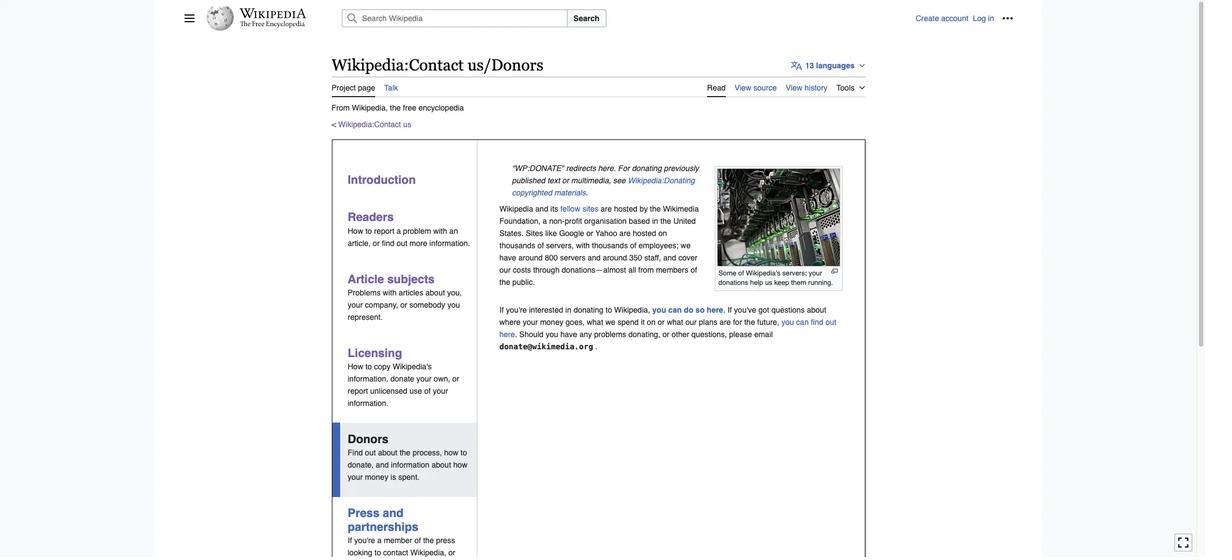 Task type: locate. For each thing, give the bounding box(es) containing it.
have up costs
[[500, 253, 516, 262]]

find right article,
[[382, 239, 395, 248]]

if you're interested in donating to wikipedia, you can do so here
[[500, 306, 724, 315]]

wikimedia
[[663, 204, 699, 213]]

and left its
[[536, 204, 549, 213]]

costs
[[513, 266, 531, 274]]

donating
[[632, 164, 662, 173], [574, 306, 604, 315]]

1 horizontal spatial are
[[620, 229, 631, 238]]

of
[[538, 241, 544, 250], [630, 241, 637, 250], [691, 266, 697, 274], [739, 269, 744, 277], [424, 387, 431, 396], [415, 537, 421, 546]]

main content
[[327, 50, 872, 558]]

find inside you can find out here
[[811, 318, 824, 327]]

0 horizontal spatial in
[[566, 306, 572, 315]]

information. inside licensing how to copy wikipedia's information, donate your own, or report unlicensed use of your information.
[[348, 399, 388, 408]]

0 vertical spatial how
[[348, 227, 363, 235]]

1 horizontal spatial what
[[667, 318, 684, 327]]

note
[[500, 162, 843, 199]]

how right process,
[[444, 449, 459, 458]]

email
[[755, 330, 773, 339]]

more
[[410, 239, 427, 248]]

wikipedia for wikipedia : contact us/donors
[[332, 56, 404, 74]]

or inside "wp:donate" redirects here. for donating previously published text or multimedia, see
[[562, 176, 569, 185]]

. should you have any problems donating, or other questions, please email donate@wikimedia.org .
[[500, 330, 773, 351]]

project page link
[[332, 77, 375, 97]]

if up where
[[500, 306, 504, 315]]

a left non- at the left top of the page
[[543, 217, 547, 226]]

0 horizontal spatial we
[[606, 318, 616, 327]]

information,
[[348, 375, 388, 384]]

0 horizontal spatial if
[[348, 537, 352, 546]]

1 horizontal spatial money
[[540, 318, 564, 327]]

how up information,
[[348, 362, 363, 371]]

wikipedia and its fellow sites
[[500, 204, 599, 213]]

on inside are hosted by the wikimedia foundation, a non-profit organisation based in the united states. sites like google or yahoo are hosted on thousands of servers, with thousands of employees; we have around 800 servers and around 350 staff, and cover our costs through donations—almost all from members of the public.
[[659, 229, 667, 238]]

to down readers link on the top of the page
[[366, 227, 372, 235]]

view inside the view source link
[[735, 83, 752, 92]]

1 view from the left
[[735, 83, 752, 92]]

1 horizontal spatial out
[[397, 239, 408, 248]]

2 horizontal spatial with
[[576, 241, 590, 250]]

you,
[[447, 288, 462, 297]]

1 vertical spatial wikipedia's
[[393, 362, 432, 371]]

donating up wikipedia:donating
[[632, 164, 662, 173]]

us right help
[[765, 279, 773, 287]]

published
[[512, 176, 545, 185]]

project
[[332, 83, 356, 92]]

0 horizontal spatial with
[[383, 288, 397, 297]]

page
[[358, 83, 375, 92]]

0 vertical spatial out
[[397, 239, 408, 248]]

0 horizontal spatial what
[[587, 318, 603, 327]]

about inside article subjects problems with articles about you, your company, or somebody you represent.
[[426, 288, 445, 297]]

1 horizontal spatial wikipedia's
[[746, 269, 781, 277]]

0 vertical spatial on
[[659, 229, 667, 238]]

if left the you've
[[728, 306, 732, 315]]

2 horizontal spatial out
[[826, 318, 837, 327]]

note containing "wp:donate" redirects here. for donating previously published text or multimedia, see
[[500, 162, 843, 199]]

1 vertical spatial information.
[[348, 399, 388, 408]]

wikipedia, down the press
[[411, 549, 446, 558]]

1 horizontal spatial a
[[397, 227, 401, 235]]

0 horizontal spatial wikipedia
[[332, 56, 404, 74]]

0 vertical spatial can
[[669, 306, 682, 315]]

spent.
[[398, 473, 420, 482]]

talk link
[[384, 77, 398, 96]]

view for view history
[[786, 83, 803, 92]]

find down running.
[[811, 318, 824, 327]]

wikipedia, up wikipedia:contact
[[352, 103, 388, 112]]

read
[[707, 83, 726, 92]]

1 horizontal spatial on
[[659, 229, 667, 238]]

a inside are hosted by the wikimedia foundation, a non-profit organisation based in the united states. sites like google or yahoo are hosted on thousands of servers, with thousands of employees; we have around 800 servers and around 350 staff, and cover our costs through donations—almost all from members of the public.
[[543, 217, 547, 226]]

we inside . if you've got questions about where your money goes, what we spend it on or what our plans are for the future,
[[606, 318, 616, 327]]

around up costs
[[519, 253, 543, 262]]

the left the press
[[423, 537, 434, 546]]

wikipedia:donating
[[628, 176, 695, 185]]

a inside press and partnerships if you're a member of the press looking to contact wikipedia, o
[[377, 537, 382, 546]]

1 vertical spatial out
[[826, 318, 837, 327]]

0 horizontal spatial find
[[382, 239, 395, 248]]

1 thousands from the left
[[500, 241, 536, 250]]

help
[[750, 279, 763, 287]]

wikipedia's inside licensing how to copy wikipedia's information, donate your own, or report unlicensed use of your information.
[[393, 362, 432, 371]]

our down do
[[686, 318, 697, 327]]

or inside article subjects problems with articles about you, your company, or somebody you represent.
[[400, 301, 407, 310]]

wikipedia image
[[239, 8, 306, 18]]

0 vertical spatial donating
[[632, 164, 662, 173]]

or left yahoo
[[587, 229, 594, 238]]

we up 'problems'
[[606, 318, 616, 327]]

readers link
[[348, 211, 394, 224]]

with up servers
[[576, 241, 590, 250]]

or inside . if you've got questions about where your money goes, what we spend it on or what our plans are for the future,
[[658, 318, 665, 327]]

0 horizontal spatial around
[[519, 253, 543, 262]]

search
[[574, 14, 600, 23]]

you up donate@wikimedia.org
[[546, 330, 558, 339]]

0 vertical spatial have
[[500, 253, 516, 262]]

2 horizontal spatial wikipedia,
[[614, 306, 650, 315]]

a left problem
[[397, 227, 401, 235]]

out down running.
[[826, 318, 837, 327]]

interested
[[529, 306, 563, 315]]

0 horizontal spatial out
[[365, 449, 376, 458]]

1 vertical spatial wikipedia
[[500, 204, 533, 213]]

free
[[403, 103, 416, 112]]

about
[[426, 288, 445, 297], [807, 306, 827, 315], [378, 449, 398, 458], [432, 461, 451, 470]]

view left source
[[735, 83, 752, 92]]

here inside you can find out here
[[500, 330, 515, 339]]

you're up where
[[506, 306, 527, 315]]

the
[[390, 103, 401, 112], [650, 204, 661, 213], [661, 217, 671, 226], [500, 278, 510, 287], [745, 318, 755, 327], [400, 449, 411, 458], [423, 537, 434, 546]]

with down article subjects "link"
[[383, 288, 397, 297]]

with inside are hosted by the wikimedia foundation, a non-profit organisation based in the united states. sites like google or yahoo are hosted on thousands of servers, with thousands of employees; we have around 800 servers and around 350 staff, and cover our costs through donations—almost all from members of the public.
[[576, 241, 590, 250]]

you down questions on the bottom right
[[782, 318, 794, 327]]

donations—almost
[[562, 266, 626, 274]]

"wp:donate" redirects here. for donating previously published text or multimedia, see
[[512, 164, 699, 185]]

1 vertical spatial on
[[647, 318, 656, 327]]

1 vertical spatial us
[[765, 279, 773, 287]]

in right log
[[988, 14, 994, 23]]

2 how from the top
[[348, 362, 363, 371]]

us inside some of wikipedia's servers; your donations help us keep them running.
[[765, 279, 773, 287]]

0 horizontal spatial are
[[601, 204, 612, 213]]

1 horizontal spatial here
[[707, 306, 724, 315]]

them
[[791, 279, 807, 287]]

can
[[669, 306, 682, 315], [796, 318, 809, 327]]

wikipedia, up spend
[[614, 306, 650, 315]]

and up partnerships
[[383, 507, 404, 521]]

out left more
[[397, 239, 408, 248]]

if up 'looking'
[[348, 537, 352, 546]]

2 vertical spatial a
[[377, 537, 382, 546]]

1 vertical spatial our
[[686, 318, 697, 327]]

are inside . if you've got questions about where your money goes, what we spend it on or what our plans are for the future,
[[720, 318, 731, 327]]

personal tools navigation
[[916, 9, 1017, 27]]

1 horizontal spatial can
[[796, 318, 809, 327]]

donate
[[391, 375, 414, 384]]

wikipedia's up donate
[[393, 362, 432, 371]]

0 horizontal spatial thousands
[[500, 241, 536, 250]]

how inside licensing how to copy wikipedia's information, donate your own, or report unlicensed use of your information.
[[348, 362, 363, 371]]

of right member on the left bottom
[[415, 537, 421, 546]]

1 vertical spatial donating
[[574, 306, 604, 315]]

1 horizontal spatial thousands
[[592, 241, 628, 250]]

0 vertical spatial wikipedia
[[332, 56, 404, 74]]

1 vertical spatial report
[[348, 387, 368, 396]]

0 horizontal spatial donating
[[574, 306, 604, 315]]

the inside . if you've got questions about where your money goes, what we spend it on or what our plans are for the future,
[[745, 318, 755, 327]]

you're
[[506, 306, 527, 315], [354, 537, 375, 546]]

2 what from the left
[[667, 318, 684, 327]]

here up plans
[[707, 306, 724, 315]]

member
[[384, 537, 412, 546]]

fullscreen image
[[1178, 538, 1189, 549]]

1 vertical spatial here
[[500, 330, 515, 339]]

in right the based
[[652, 217, 658, 226]]

0 horizontal spatial information.
[[348, 399, 388, 408]]

create account link
[[916, 14, 969, 23]]

how
[[444, 449, 459, 458], [453, 461, 468, 470]]

talk
[[384, 83, 398, 92]]

to
[[366, 227, 372, 235], [606, 306, 612, 315], [366, 362, 372, 371], [461, 449, 467, 458], [375, 549, 381, 558]]

of up 350
[[630, 241, 637, 250]]

united
[[674, 217, 696, 226]]

1 vertical spatial money
[[365, 473, 388, 482]]

can left do
[[669, 306, 682, 315]]

0 vertical spatial us
[[403, 120, 412, 129]]

licensing how to copy wikipedia's information, donate your own, or report unlicensed use of your information.
[[348, 347, 459, 408]]

company,
[[365, 301, 398, 310]]

1 horizontal spatial information.
[[430, 239, 470, 248]]

0 vertical spatial report
[[374, 227, 395, 235]]

2 horizontal spatial if
[[728, 306, 732, 315]]

are right yahoo
[[620, 229, 631, 238]]

report down readers
[[374, 227, 395, 235]]

0 horizontal spatial have
[[500, 253, 516, 262]]

. for . should you have any problems donating, or other questions, please email donate@wikimedia.org .
[[515, 330, 517, 339]]

with inside readers how to report a problem with an article, or find out more information.
[[433, 227, 447, 235]]

in inside personal tools navigation
[[988, 14, 994, 23]]

1 vertical spatial with
[[576, 241, 590, 250]]

1 horizontal spatial we
[[681, 241, 691, 250]]

we
[[681, 241, 691, 250], [606, 318, 616, 327]]

2 horizontal spatial in
[[988, 14, 994, 23]]

hosted
[[614, 204, 638, 213], [633, 229, 656, 238]]

or right the text
[[562, 176, 569, 185]]

of inside some of wikipedia's servers; your donations help us keep them running.
[[739, 269, 744, 277]]

main content containing wikipedia
[[327, 50, 872, 558]]

the left united at the top right of the page
[[661, 217, 671, 226]]

the inside donors find out about the process, how to donate, and information about how your money is spent.
[[400, 449, 411, 458]]

of down cover
[[691, 266, 697, 274]]

our left costs
[[500, 266, 511, 274]]

servers;
[[783, 269, 807, 277]]

information. down an
[[430, 239, 470, 248]]

you've
[[734, 306, 757, 315]]

0 vertical spatial with
[[433, 227, 447, 235]]

donate@wikimedia.org
[[500, 342, 593, 351]]

to right 'looking'
[[375, 549, 381, 558]]

2 horizontal spatial a
[[543, 217, 547, 226]]

donating inside "wp:donate" redirects here. for donating previously published text or multimedia, see
[[632, 164, 662, 173]]

1 horizontal spatial report
[[374, 227, 395, 235]]

about down running.
[[807, 306, 827, 315]]

staff,
[[645, 253, 661, 262]]

0 horizontal spatial wikipedia's
[[393, 362, 432, 371]]

. down where
[[515, 330, 517, 339]]

wikipedia up foundation,
[[500, 204, 533, 213]]

what up the any
[[587, 318, 603, 327]]

a down partnerships
[[377, 537, 382, 546]]

wikipedia:contact
[[338, 120, 401, 129]]

0 vertical spatial money
[[540, 318, 564, 327]]

on up "employees;"
[[659, 229, 667, 238]]

. down multimedia,
[[586, 188, 588, 197]]

and right donate, at the bottom left
[[376, 461, 389, 470]]

problem
[[403, 227, 431, 235]]

0 vertical spatial information.
[[430, 239, 470, 248]]

1 vertical spatial find
[[811, 318, 824, 327]]

your down problems
[[348, 301, 363, 310]]

2 vertical spatial in
[[566, 306, 572, 315]]

read link
[[707, 77, 726, 97]]

you down "you,"
[[448, 301, 460, 310]]

. left the you've
[[724, 306, 726, 315]]

to up 'problems'
[[606, 306, 612, 315]]

of right use
[[424, 387, 431, 396]]

of up 'donations'
[[739, 269, 744, 277]]

running.
[[809, 279, 833, 287]]

1 vertical spatial wikipedia,
[[614, 306, 650, 315]]

readers
[[348, 211, 394, 224]]

tools
[[837, 83, 855, 92]]

or left the other
[[663, 330, 670, 339]]

0 vertical spatial in
[[988, 14, 994, 23]]

2 vertical spatial with
[[383, 288, 397, 297]]

and up the donations—almost
[[588, 253, 601, 262]]

1 around from the left
[[519, 253, 543, 262]]

1 horizontal spatial in
[[652, 217, 658, 226]]

your up use
[[417, 375, 432, 384]]

the right 'by'
[[650, 204, 661, 213]]

your down own, on the left of page
[[433, 387, 448, 396]]

0 vertical spatial a
[[543, 217, 547, 226]]

your up running.
[[809, 269, 822, 277]]

from
[[639, 266, 654, 274]]

1 horizontal spatial wikipedia,
[[411, 549, 446, 558]]

0 vertical spatial we
[[681, 241, 691, 250]]

with left an
[[433, 227, 447, 235]]

money left is
[[365, 473, 388, 482]]

us down free in the top left of the page
[[403, 120, 412, 129]]

1 horizontal spatial with
[[433, 227, 447, 235]]

we up cover
[[681, 241, 691, 250]]

have down goes,
[[561, 330, 578, 339]]

view inside view history link
[[786, 83, 803, 92]]

2 vertical spatial wikipedia,
[[411, 549, 446, 558]]

1 horizontal spatial us
[[765, 279, 773, 287]]

2 view from the left
[[786, 83, 803, 92]]

out inside donors find out about the process, how to donate, and information about how your money is spent.
[[365, 449, 376, 458]]

you inside you can find out here
[[782, 318, 794, 327]]

thousands down states.
[[500, 241, 536, 250]]

wikipedia's up help
[[746, 269, 781, 277]]

an
[[449, 227, 458, 235]]

information. down "unlicensed"
[[348, 399, 388, 408]]

find
[[382, 239, 395, 248], [811, 318, 824, 327]]

if inside press and partnerships if you're a member of the press looking to contact wikipedia, o
[[348, 537, 352, 546]]

are left for
[[720, 318, 731, 327]]

wikipedia : contact us/donors
[[332, 56, 544, 74]]

please
[[729, 330, 752, 339]]

future,
[[757, 318, 780, 327]]

about down process,
[[432, 461, 451, 470]]

1 horizontal spatial around
[[603, 253, 627, 262]]

0 horizontal spatial view
[[735, 83, 752, 92]]

hosted down the based
[[633, 229, 656, 238]]

0 horizontal spatial report
[[348, 387, 368, 396]]

money inside donors find out about the process, how to donate, and information about how your money is spent.
[[365, 473, 388, 482]]

or inside are hosted by the wikimedia foundation, a non-profit organisation based in the united states. sites like google or yahoo are hosted on thousands of servers, with thousands of employees; we have around 800 servers and around 350 staff, and cover our costs through donations—almost all from members of the public.
[[587, 229, 594, 238]]

or right it in the bottom of the page
[[658, 318, 665, 327]]

you're up 'looking'
[[354, 537, 375, 546]]

thousands down yahoo
[[592, 241, 628, 250]]

1 vertical spatial have
[[561, 330, 578, 339]]

you inside . should you have any problems donating, or other questions, please email donate@wikimedia.org .
[[546, 330, 558, 339]]

how inside readers how to report a problem with an article, or find out more information.
[[348, 227, 363, 235]]

1 vertical spatial we
[[606, 318, 616, 327]]

0 horizontal spatial a
[[377, 537, 382, 546]]

on right it in the bottom of the page
[[647, 318, 656, 327]]

2 vertical spatial out
[[365, 449, 376, 458]]

1 horizontal spatial have
[[561, 330, 578, 339]]

donating up goes,
[[574, 306, 604, 315]]

0 horizontal spatial can
[[669, 306, 682, 315]]

1 horizontal spatial donating
[[632, 164, 662, 173]]

wikipedia up page
[[332, 56, 404, 74]]

languages
[[816, 61, 855, 70]]

in up goes,
[[566, 306, 572, 315]]

view for view source
[[735, 83, 752, 92]]

questions,
[[692, 330, 727, 339]]

view left history
[[786, 83, 803, 92]]

information.
[[430, 239, 470, 248], [348, 399, 388, 408]]

how up article,
[[348, 227, 363, 235]]

Search search field
[[328, 9, 916, 27]]

how right information
[[453, 461, 468, 470]]

goes,
[[566, 318, 585, 327]]

your up should
[[523, 318, 538, 327]]

our inside are hosted by the wikimedia foundation, a non-profit organisation based in the united states. sites like google or yahoo are hosted on thousands of servers, with thousands of employees; we have around 800 servers and around 350 staff, and cover our costs through donations—almost all from members of the public.
[[500, 266, 511, 274]]

can down questions on the bottom right
[[796, 318, 809, 327]]

. down 'problems'
[[595, 342, 598, 351]]

subjects
[[387, 273, 435, 286]]

about up somebody on the left bottom of the page
[[426, 288, 445, 297]]

0 horizontal spatial you're
[[354, 537, 375, 546]]

1 horizontal spatial our
[[686, 318, 697, 327]]

1 vertical spatial how
[[348, 362, 363, 371]]

report down information,
[[348, 387, 368, 396]]

press and partnerships if you're a member of the press looking to contact wikipedia, o
[[348, 507, 460, 558]]

multimedia,
[[571, 176, 611, 185]]

money down interested
[[540, 318, 564, 327]]

in
[[988, 14, 994, 23], [652, 217, 658, 226], [566, 306, 572, 315]]

us/donors
[[468, 56, 544, 74]]

fellow
[[561, 204, 581, 213]]

2 horizontal spatial are
[[720, 318, 731, 327]]

. inside . if you've got questions about where your money goes, what we spend it on or what our plans are for the future,
[[724, 306, 726, 315]]

you can find out here
[[500, 318, 837, 339]]

licensing
[[348, 347, 402, 360]]

log
[[973, 14, 986, 23]]

0 horizontal spatial money
[[365, 473, 388, 482]]

got
[[759, 306, 770, 315]]

0 vertical spatial hosted
[[614, 204, 638, 213]]

2 vertical spatial are
[[720, 318, 731, 327]]

1 horizontal spatial wikipedia
[[500, 204, 533, 213]]

how for readers
[[348, 227, 363, 235]]

out inside readers how to report a problem with an article, or find out more information.
[[397, 239, 408, 248]]

0 vertical spatial find
[[382, 239, 395, 248]]

and
[[536, 204, 549, 213], [588, 253, 601, 262], [663, 253, 676, 262], [376, 461, 389, 470], [383, 507, 404, 521]]

1 how from the top
[[348, 227, 363, 235]]

1 vertical spatial a
[[397, 227, 401, 235]]

or right own, on the left of page
[[453, 375, 459, 384]]

0 horizontal spatial on
[[647, 318, 656, 327]]



Task type: describe. For each thing, give the bounding box(es) containing it.
somebody
[[410, 301, 445, 310]]

the free encyclopedia image
[[240, 21, 305, 28]]

1 vertical spatial are
[[620, 229, 631, 238]]

keep
[[775, 279, 789, 287]]

<
[[332, 120, 336, 129]]

on inside . if you've got questions about where your money goes, what we spend it on or what our plans are for the future,
[[647, 318, 656, 327]]

to inside licensing how to copy wikipedia's information, donate your own, or report unlicensed use of your information.
[[366, 362, 372, 371]]

any
[[580, 330, 592, 339]]

the left public.
[[500, 278, 510, 287]]

1 vertical spatial how
[[453, 461, 468, 470]]

0 vertical spatial here
[[707, 306, 724, 315]]

information. inside readers how to report a problem with an article, or find out more information.
[[430, 239, 470, 248]]

problems
[[594, 330, 626, 339]]

foundation,
[[500, 217, 541, 226]]

out inside you can find out here
[[826, 318, 837, 327]]

some of wikipedia's servers; your donations help us keep them running.
[[719, 269, 833, 287]]

partnerships
[[348, 521, 419, 535]]

contact
[[409, 56, 464, 74]]

from wikipedia, the free encyclopedia
[[332, 103, 464, 112]]

servers
[[560, 253, 586, 262]]

to inside press and partnerships if you're a member of the press looking to contact wikipedia, o
[[375, 549, 381, 558]]

where
[[500, 318, 521, 327]]

article
[[348, 273, 384, 286]]

have inside . should you have any problems donating, or other questions, please email donate@wikimedia.org .
[[561, 330, 578, 339]]

to inside readers how to report a problem with an article, or find out more information.
[[366, 227, 372, 235]]

it
[[641, 318, 645, 327]]

article subjects link
[[348, 273, 435, 286]]

your inside some of wikipedia's servers; your donations help us keep them running.
[[809, 269, 822, 277]]

our inside . if you've got questions about where your money goes, what we spend it on or what our plans are for the future,
[[686, 318, 697, 327]]

1 horizontal spatial if
[[500, 306, 504, 315]]

or inside . should you have any problems donating, or other questions, please email donate@wikimedia.org .
[[663, 330, 670, 339]]

of inside press and partnerships if you're a member of the press looking to contact wikipedia, o
[[415, 537, 421, 546]]

0 vertical spatial how
[[444, 449, 459, 458]]

. for .
[[586, 188, 588, 197]]

previously
[[664, 164, 699, 173]]

problems
[[348, 288, 381, 297]]

donating for in
[[574, 306, 604, 315]]

2 thousands from the left
[[592, 241, 628, 250]]

you can find out here link
[[500, 318, 837, 339]]

wikipedia:donating copyrighted materials link
[[512, 176, 695, 197]]

in for if you're interested in donating to wikipedia, you can do so here
[[566, 306, 572, 315]]

1 what from the left
[[587, 318, 603, 327]]

account
[[942, 14, 969, 23]]

represent.
[[348, 313, 383, 322]]

about inside . if you've got questions about where your money goes, what we spend it on or what our plans are for the future,
[[807, 306, 827, 315]]

organisation
[[584, 217, 627, 226]]

should
[[520, 330, 544, 339]]

you inside article subjects problems with articles about you, your company, or somebody you represent.
[[448, 301, 460, 310]]

fellow sites link
[[561, 204, 599, 213]]

source
[[754, 83, 777, 92]]

report inside readers how to report a problem with an article, or find out more information.
[[374, 227, 395, 235]]

0 vertical spatial wikipedia,
[[352, 103, 388, 112]]

have inside are hosted by the wikimedia foundation, a non-profit organisation based in the united states. sites like google or yahoo are hosted on thousands of servers, with thousands of employees; we have around 800 servers and around 350 staff, and cover our costs through donations—almost all from members of the public.
[[500, 253, 516, 262]]

. for . if you've got questions about where your money goes, what we spend it on or what our plans are for the future,
[[724, 306, 726, 315]]

donors find out about the process, how to donate, and information about how your money is spent.
[[348, 433, 468, 482]]

wikipedia, inside press and partnerships if you're a member of the press looking to contact wikipedia, o
[[411, 549, 446, 558]]

menu image
[[184, 13, 195, 24]]

text
[[548, 176, 560, 185]]

materials
[[554, 188, 586, 197]]

13 languages
[[806, 61, 855, 70]]

information
[[391, 461, 430, 470]]

all
[[629, 266, 636, 274]]

unlicensed
[[370, 387, 408, 396]]

to inside donors find out about the process, how to donate, and information about how your money is spent.
[[461, 449, 467, 458]]

spend
[[618, 318, 639, 327]]

employees;
[[639, 241, 679, 250]]

donors link
[[348, 433, 389, 446]]

states.
[[500, 229, 524, 238]]

2 around from the left
[[603, 253, 627, 262]]

from
[[332, 103, 350, 112]]

the left free in the top left of the page
[[390, 103, 401, 112]]

donate,
[[348, 461, 374, 470]]

log in and more options image
[[1002, 13, 1013, 24]]

wikipedia for wikipedia and its fellow sites
[[500, 204, 533, 213]]

find inside readers how to report a problem with an article, or find out more information.
[[382, 239, 395, 248]]

your inside donors find out about the process, how to donate, and information about how your money is spent.
[[348, 473, 363, 482]]

in inside are hosted by the wikimedia foundation, a non-profit organisation based in the united states. sites like google or yahoo are hosted on thousands of servers, with thousands of employees; we have around 800 servers and around 350 staff, and cover our costs through donations—almost all from members of the public.
[[652, 217, 658, 226]]

0 vertical spatial you're
[[506, 306, 527, 315]]

1 vertical spatial hosted
[[633, 229, 656, 238]]

wikipedia:contact us link
[[338, 120, 412, 129]]

log in link
[[973, 14, 994, 23]]

0 horizontal spatial us
[[403, 120, 412, 129]]

with inside article subjects problems with articles about you, your company, or somebody you represent.
[[383, 288, 397, 297]]

its
[[551, 204, 558, 213]]

Search Wikipedia search field
[[342, 9, 568, 27]]

looking
[[348, 549, 372, 558]]

through
[[533, 266, 560, 274]]

and up members
[[663, 253, 676, 262]]

report inside licensing how to copy wikipedia's information, donate your own, or report unlicensed use of your information.
[[348, 387, 368, 396]]

or inside readers how to report a problem with an article, or find out more information.
[[373, 239, 380, 248]]

find
[[348, 449, 363, 458]]

:
[[404, 56, 409, 74]]

introduction
[[348, 174, 416, 187]]

if inside . if you've got questions about where your money goes, what we spend it on or what our plans are for the future,
[[728, 306, 732, 315]]

how for licensing
[[348, 362, 363, 371]]

we inside are hosted by the wikimedia foundation, a non-profit organisation based in the united states. sites like google or yahoo are hosted on thousands of servers, with thousands of employees; we have around 800 servers and around 350 staff, and cover our costs through donations—almost all from members of the public.
[[681, 241, 691, 250]]

readers how to report a problem with an article, or find out more information.
[[348, 211, 470, 248]]

sites
[[583, 204, 599, 213]]

. if you've got questions about where your money goes, what we spend it on or what our plans are for the future,
[[500, 306, 827, 327]]

wikipedia:donating copyrighted materials
[[512, 176, 695, 197]]

0 vertical spatial are
[[601, 204, 612, 213]]

profit
[[565, 217, 582, 226]]

the inside press and partnerships if you're a member of the press looking to contact wikipedia, o
[[423, 537, 434, 546]]

for
[[618, 164, 630, 173]]

copy
[[374, 362, 391, 371]]

donating for for
[[632, 164, 662, 173]]

and inside donors find out about the process, how to donate, and information about how your money is spent.
[[376, 461, 389, 470]]

wikipedia's inside some of wikipedia's servers; your donations help us keep them running.
[[746, 269, 781, 277]]

of inside licensing how to copy wikipedia's information, donate your own, or report unlicensed use of your information.
[[424, 387, 431, 396]]

copyrighted
[[512, 188, 552, 197]]

see
[[613, 176, 626, 185]]

plans
[[699, 318, 718, 327]]

redirects
[[566, 164, 596, 173]]

history
[[805, 83, 828, 92]]

language progressive image
[[791, 60, 802, 71]]

of down sites on the top
[[538, 241, 544, 250]]

about down donors at the left
[[378, 449, 398, 458]]

"wp:donate"
[[512, 164, 564, 173]]

donors
[[348, 433, 389, 446]]

press
[[348, 507, 380, 521]]

yahoo
[[596, 229, 617, 238]]

donating,
[[629, 330, 661, 339]]

based
[[629, 217, 650, 226]]

view history
[[786, 83, 828, 92]]

like
[[545, 229, 557, 238]]

servers,
[[546, 241, 574, 250]]

in for create account log in
[[988, 14, 994, 23]]

your inside . if you've got questions about where your money goes, what we spend it on or what our plans are for the future,
[[523, 318, 538, 327]]

you're inside press and partnerships if you're a member of the press looking to contact wikipedia, o
[[354, 537, 375, 546]]

can inside you can find out here
[[796, 318, 809, 327]]

your inside article subjects problems with articles about you, your company, or somebody you represent.
[[348, 301, 363, 310]]

money inside . if you've got questions about where your money goes, what we spend it on or what our plans are for the future,
[[540, 318, 564, 327]]

you up you can find out here
[[653, 306, 666, 315]]

or inside licensing how to copy wikipedia's information, donate your own, or report unlicensed use of your information.
[[453, 375, 459, 384]]

here.
[[598, 164, 616, 173]]

and inside press and partnerships if you're a member of the press looking to contact wikipedia, o
[[383, 507, 404, 521]]

a inside readers how to report a problem with an article, or find out more information.
[[397, 227, 401, 235]]

article subjects problems with articles about you, your company, or somebody you represent.
[[348, 273, 462, 322]]



Task type: vqa. For each thing, say whether or not it's contained in the screenshot.


